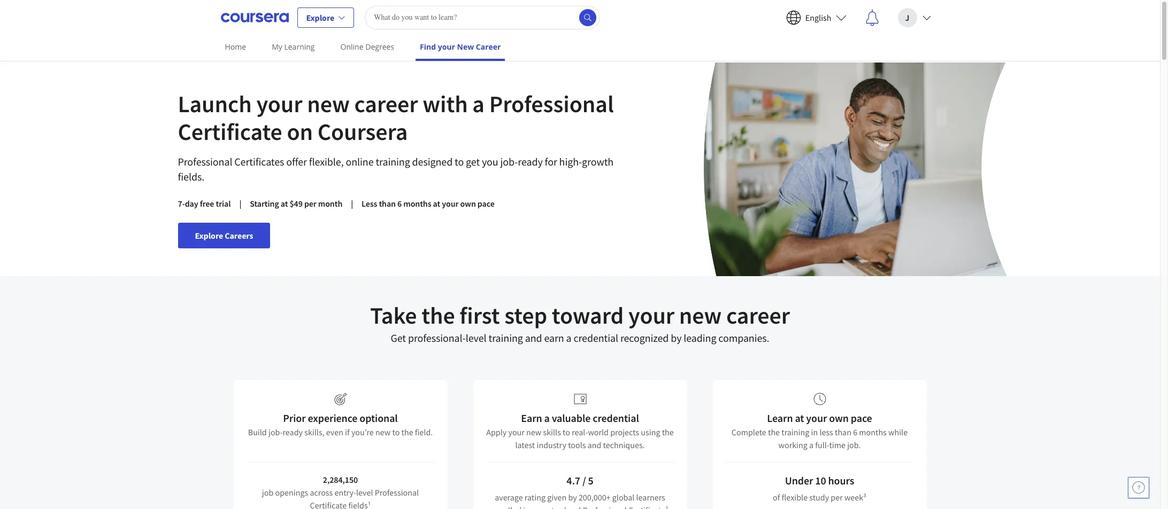Task type: locate. For each thing, give the bounding box(es) containing it.
by right given
[[569, 493, 577, 504]]

to left real-
[[563, 428, 570, 438]]

0 vertical spatial level
[[466, 332, 487, 345]]

per down hours
[[831, 493, 843, 504]]

launch your new career with a professional certificate on coursera
[[178, 89, 614, 147]]

explore left the careers
[[195, 231, 223, 241]]

new
[[307, 89, 350, 119], [680, 301, 722, 331], [376, 428, 391, 438], [527, 428, 542, 438]]

to left get
[[455, 155, 464, 169]]

2 horizontal spatial to
[[563, 428, 570, 438]]

0 vertical spatial and
[[525, 332, 542, 345]]

0 horizontal spatial ready
[[283, 428, 303, 438]]

a left full-
[[810, 440, 814, 451]]

0 vertical spatial 6
[[398, 199, 402, 209]]

leading
[[684, 332, 717, 345]]

certificate inside launch your new career with a professional certificate on coursera
[[178, 117, 282, 147]]

2 horizontal spatial training
[[782, 428, 810, 438]]

job- inside prior experience optional build job-ready skills, even if you're new to the field.
[[269, 428, 283, 438]]

toward
[[552, 301, 624, 331]]

flexible,
[[309, 155, 344, 169]]

months
[[404, 199, 432, 209], [860, 428, 887, 438]]

0 horizontal spatial training
[[376, 155, 410, 169]]

ready left for
[[518, 155, 543, 169]]

than
[[379, 199, 396, 209], [835, 428, 852, 438]]

1 horizontal spatial in
[[812, 428, 818, 438]]

per right $49
[[304, 199, 317, 209]]

job.
[[848, 440, 861, 451]]

training right online
[[376, 155, 410, 169]]

pace down you
[[478, 199, 495, 209]]

online
[[341, 42, 364, 52]]

job-
[[501, 155, 518, 169], [269, 428, 283, 438]]

5
[[588, 475, 594, 488]]

0 vertical spatial per
[[304, 199, 317, 209]]

training up working
[[782, 428, 810, 438]]

0 horizontal spatial by
[[569, 493, 577, 504]]

explore for explore careers
[[195, 231, 223, 241]]

and down 'world'
[[588, 440, 602, 451]]

coursera
[[318, 117, 408, 147]]

certificate down across
[[310, 501, 347, 510]]

optional
[[360, 412, 398, 425]]

online degrees link
[[336, 35, 399, 59]]

online degrees
[[341, 42, 394, 52]]

2 vertical spatial training
[[782, 428, 810, 438]]

a right with
[[473, 89, 485, 119]]

months inside learn at your own pace complete the training in less than 6 months while working a full-time job.
[[860, 428, 887, 438]]

1 horizontal spatial job-
[[501, 155, 518, 169]]

2,284,150
[[323, 475, 358, 486]]

under 10 hours of flexible study per week³
[[773, 475, 867, 504]]

0 vertical spatial ready
[[518, 155, 543, 169]]

than down professional certificates offer flexible, online training designed to get you job-ready for high-growth fields.
[[379, 199, 396, 209]]

1 horizontal spatial entry-
[[543, 506, 564, 510]]

2 horizontal spatial level
[[564, 506, 581, 510]]

to inside 'earn a valuable credential apply your new skills to real-world projects using the latest industry tools and techniques.'
[[563, 428, 570, 438]]

None search field
[[365, 6, 601, 29]]

per
[[304, 199, 317, 209], [831, 493, 843, 504]]

level down first
[[466, 332, 487, 345]]

0 horizontal spatial and
[[525, 332, 542, 345]]

earn a valuable credential apply your new skills to real-world projects using the latest industry tools and techniques.
[[487, 412, 674, 451]]

a inside take the first step toward your new career get professional-level training and earn a credential recognized by leading companies.
[[566, 332, 572, 345]]

pace up job.
[[851, 412, 873, 425]]

pace
[[478, 199, 495, 209], [851, 412, 873, 425]]

earn
[[544, 332, 564, 345]]

a
[[473, 89, 485, 119], [566, 332, 572, 345], [545, 412, 550, 425], [810, 440, 814, 451]]

full-
[[816, 440, 830, 451]]

1 horizontal spatial training
[[489, 332, 523, 345]]

with
[[423, 89, 468, 119]]

6 inside learn at your own pace complete the training in less than 6 months while working a full-time job.
[[854, 428, 858, 438]]

prior experience optional build job-ready skills, even if you're new to the field.
[[248, 412, 433, 438]]

level up fields¹
[[356, 488, 373, 499]]

explore
[[306, 12, 335, 23], [195, 231, 223, 241]]

months down professional certificates offer flexible, online training designed to get you job-ready for high-growth fields.
[[404, 199, 432, 209]]

1 vertical spatial 6
[[854, 428, 858, 438]]

4.7
[[567, 475, 581, 488]]

1 horizontal spatial to
[[455, 155, 464, 169]]

at right learn
[[795, 412, 805, 425]]

level inside take the first step toward your new career get professional-level training and earn a credential recognized by leading companies.
[[466, 332, 487, 345]]

new inside prior experience optional build job-ready skills, even if you're new to the field.
[[376, 428, 391, 438]]

1 horizontal spatial career
[[727, 301, 790, 331]]

job- right you
[[501, 155, 518, 169]]

1 vertical spatial per
[[831, 493, 843, 504]]

credential down toward
[[574, 332, 619, 345]]

0 vertical spatial certificate
[[178, 117, 282, 147]]

0 vertical spatial explore
[[306, 12, 335, 23]]

0 vertical spatial job-
[[501, 155, 518, 169]]

1 horizontal spatial months
[[860, 428, 887, 438]]

and
[[525, 332, 542, 345], [588, 440, 602, 451]]

industry
[[537, 440, 567, 451]]

own
[[460, 199, 476, 209], [830, 412, 849, 425]]

per for free
[[304, 199, 317, 209]]

6 down professional certificates offer flexible, online training designed to get you job-ready for high-growth fields.
[[398, 199, 402, 209]]

1 horizontal spatial certificate
[[310, 501, 347, 510]]

career inside take the first step toward your new career get professional-level training and earn a credential recognized by leading companies.
[[727, 301, 790, 331]]

to down optional
[[392, 428, 400, 438]]

credential
[[574, 332, 619, 345], [593, 412, 639, 425]]

complete
[[732, 428, 767, 438]]

the up professional-
[[422, 301, 455, 331]]

1 vertical spatial and
[[588, 440, 602, 451]]

entry- down given
[[543, 506, 564, 510]]

the down learn
[[768, 428, 780, 438]]

job- right build
[[269, 428, 283, 438]]

1 vertical spatial training
[[489, 332, 523, 345]]

in left an on the left
[[524, 506, 530, 510]]

a inside launch your new career with a professional certificate on coursera
[[473, 89, 485, 119]]

1 horizontal spatial own
[[830, 412, 849, 425]]

1 vertical spatial level
[[356, 488, 373, 499]]

certificate
[[178, 117, 282, 147], [310, 501, 347, 510]]

2 horizontal spatial at
[[795, 412, 805, 425]]

and inside take the first step toward your new career get professional-level training and earn a credential recognized by leading companies.
[[525, 332, 542, 345]]

by
[[671, 332, 682, 345], [569, 493, 577, 504]]

0 vertical spatial training
[[376, 155, 410, 169]]

high-
[[560, 155, 582, 169]]

7-day free trial | starting at $49 per month | less than 6 months at your own pace
[[178, 199, 495, 209]]

own up 'less'
[[830, 412, 849, 425]]

1 vertical spatial entry-
[[543, 506, 564, 510]]

1 vertical spatial ready
[[283, 428, 303, 438]]

0 horizontal spatial entry-
[[335, 488, 356, 499]]

1 vertical spatial in
[[524, 506, 530, 510]]

per inside under 10 hours of flexible study per week³
[[831, 493, 843, 504]]

1 horizontal spatial level
[[466, 332, 487, 345]]

0 horizontal spatial months
[[404, 199, 432, 209]]

your inside launch your new career with a professional certificate on coursera
[[257, 89, 303, 119]]

and left earn
[[525, 332, 542, 345]]

week³
[[845, 493, 867, 504]]

to inside prior experience optional build job-ready skills, even if you're new to the field.
[[392, 428, 400, 438]]

1 vertical spatial than
[[835, 428, 852, 438]]

200,000+
[[579, 493, 611, 504]]

6 up job.
[[854, 428, 858, 438]]

1 horizontal spatial per
[[831, 493, 843, 504]]

training
[[376, 155, 410, 169], [489, 332, 523, 345], [782, 428, 810, 438]]

credential up projects
[[593, 412, 639, 425]]

entry- down 2,284,150
[[335, 488, 356, 499]]

1 horizontal spatial ready
[[518, 155, 543, 169]]

a up skills
[[545, 412, 550, 425]]

1 vertical spatial own
[[830, 412, 849, 425]]

own down get
[[460, 199, 476, 209]]

entry- inside 4.7 / 5 average rating given by 200,000+ global learners enrolled in an entry-level professional certificate²
[[543, 506, 564, 510]]

0 vertical spatial months
[[404, 199, 432, 209]]

0 vertical spatial career
[[355, 89, 418, 119]]

10
[[816, 475, 827, 488]]

prior
[[283, 412, 306, 425]]

0 horizontal spatial job-
[[269, 428, 283, 438]]

0 horizontal spatial in
[[524, 506, 530, 510]]

certificate for 2,284,150
[[310, 501, 347, 510]]

1 vertical spatial career
[[727, 301, 790, 331]]

0 vertical spatial own
[[460, 199, 476, 209]]

free
[[200, 199, 214, 209]]

than up time
[[835, 428, 852, 438]]

level down given
[[564, 506, 581, 510]]

1 vertical spatial credential
[[593, 412, 639, 425]]

0 vertical spatial entry-
[[335, 488, 356, 499]]

1 vertical spatial job-
[[269, 428, 283, 438]]

explore up 'learning'
[[306, 12, 335, 23]]

a right earn
[[566, 332, 572, 345]]

1 vertical spatial explore
[[195, 231, 223, 241]]

j
[[906, 12, 910, 23]]

even
[[326, 428, 344, 438]]

1 horizontal spatial than
[[835, 428, 852, 438]]

you're
[[352, 428, 374, 438]]

training inside take the first step toward your new career get professional-level training and earn a credential recognized by leading companies.
[[489, 332, 523, 345]]

in left 'less'
[[812, 428, 818, 438]]

earn
[[521, 412, 542, 425]]

credential inside 'earn a valuable credential apply your new skills to real-world projects using the latest industry tools and techniques.'
[[593, 412, 639, 425]]

0 horizontal spatial than
[[379, 199, 396, 209]]

ready inside prior experience optional build job-ready skills, even if you're new to the field.
[[283, 428, 303, 438]]

to
[[455, 155, 464, 169], [392, 428, 400, 438], [563, 428, 570, 438]]

months up job.
[[860, 428, 887, 438]]

0 vertical spatial credential
[[574, 332, 619, 345]]

training down "step"
[[489, 332, 523, 345]]

2 vertical spatial level
[[564, 506, 581, 510]]

ready inside professional certificates offer flexible, online training designed to get you job-ready for high-growth fields.
[[518, 155, 543, 169]]

professional inside 4.7 / 5 average rating given by 200,000+ global learners enrolled in an entry-level professional certificate²
[[583, 506, 627, 510]]

by left leading
[[671, 332, 682, 345]]

ready down prior
[[283, 428, 303, 438]]

openings
[[275, 488, 308, 499]]

your inside learn at your own pace complete the training in less than 6 months while working a full-time job.
[[807, 412, 827, 425]]

0 horizontal spatial certificate
[[178, 117, 282, 147]]

1 vertical spatial months
[[860, 428, 887, 438]]

0 horizontal spatial to
[[392, 428, 400, 438]]

job- inside professional certificates offer flexible, online training designed to get you job-ready for high-growth fields.
[[501, 155, 518, 169]]

explore inside dropdown button
[[306, 12, 335, 23]]

0 horizontal spatial at
[[281, 199, 288, 209]]

1 horizontal spatial 6
[[854, 428, 858, 438]]

learners
[[637, 493, 666, 504]]

0 horizontal spatial career
[[355, 89, 418, 119]]

1 horizontal spatial explore
[[306, 12, 335, 23]]

you
[[482, 155, 499, 169]]

certificate inside the 2,284,150 job openings across entry-level professional certificate fields¹
[[310, 501, 347, 510]]

1 vertical spatial certificate
[[310, 501, 347, 510]]

under
[[785, 475, 814, 488]]

day
[[185, 199, 198, 209]]

at down the designed
[[433, 199, 441, 209]]

0 horizontal spatial level
[[356, 488, 373, 499]]

0 horizontal spatial pace
[[478, 199, 495, 209]]

1 horizontal spatial and
[[588, 440, 602, 451]]

new inside launch your new career with a professional certificate on coursera
[[307, 89, 350, 119]]

the right the using
[[662, 428, 674, 438]]

0 vertical spatial in
[[812, 428, 818, 438]]

7-
[[178, 199, 185, 209]]

at left $49
[[281, 199, 288, 209]]

0 horizontal spatial explore
[[195, 231, 223, 241]]

while
[[889, 428, 908, 438]]

1 horizontal spatial by
[[671, 332, 682, 345]]

professional inside the 2,284,150 job openings across entry-level professional certificate fields¹
[[375, 488, 419, 499]]

study
[[810, 493, 830, 504]]

0 vertical spatial than
[[379, 199, 396, 209]]

entry-
[[335, 488, 356, 499], [543, 506, 564, 510]]

global
[[613, 493, 635, 504]]

1 horizontal spatial pace
[[851, 412, 873, 425]]

the
[[422, 301, 455, 331], [402, 428, 413, 438], [662, 428, 674, 438], [768, 428, 780, 438]]

new inside 'earn a valuable credential apply your new skills to real-world projects using the latest industry tools and techniques.'
[[527, 428, 542, 438]]

1 vertical spatial by
[[569, 493, 577, 504]]

at
[[281, 199, 288, 209], [433, 199, 441, 209], [795, 412, 805, 425]]

0 horizontal spatial per
[[304, 199, 317, 209]]

the left field.
[[402, 428, 413, 438]]

pace inside learn at your own pace complete the training in less than 6 months while working a full-time job.
[[851, 412, 873, 425]]

certificate up certificates
[[178, 117, 282, 147]]

1 vertical spatial pace
[[851, 412, 873, 425]]

0 vertical spatial by
[[671, 332, 682, 345]]

find your new career link
[[416, 35, 505, 61]]

find
[[420, 42, 436, 52]]

real-
[[572, 428, 588, 438]]



Task type: describe. For each thing, give the bounding box(es) containing it.
my learning link
[[268, 35, 319, 59]]

job
[[262, 488, 274, 499]]

explore careers link
[[178, 223, 270, 249]]

training inside professional certificates offer flexible, online training designed to get you job-ready for high-growth fields.
[[376, 155, 410, 169]]

tools
[[568, 440, 586, 451]]

by inside 4.7 / 5 average rating given by 200,000+ global learners enrolled in an entry-level professional certificate²
[[569, 493, 577, 504]]

launch
[[178, 89, 252, 119]]

hours
[[829, 475, 855, 488]]

fields.
[[178, 170, 204, 184]]

0 horizontal spatial 6
[[398, 199, 402, 209]]

english
[[806, 12, 832, 23]]

across
[[310, 488, 333, 499]]

my
[[272, 42, 282, 52]]

fields¹
[[349, 501, 371, 510]]

careers
[[225, 231, 253, 241]]

/
[[583, 475, 586, 488]]

techniques.
[[603, 440, 645, 451]]

professional certificates offer flexible, online training designed to get you job-ready for high-growth fields.
[[178, 155, 614, 184]]

designed
[[412, 155, 453, 169]]

take the first step toward your new career get professional-level training and earn a credential recognized by leading companies.
[[370, 301, 790, 345]]

help center image
[[1133, 482, 1146, 495]]

credential inside take the first step toward your new career get professional-level training and earn a credential recognized by leading companies.
[[574, 332, 619, 345]]

the inside learn at your own pace complete the training in less than 6 months while working a full-time job.
[[768, 428, 780, 438]]

step
[[505, 301, 548, 331]]

of
[[773, 493, 780, 504]]

an
[[532, 506, 541, 510]]

the inside 'earn a valuable credential apply your new skills to real-world projects using the latest industry tools and techniques.'
[[662, 428, 674, 438]]

degrees
[[366, 42, 394, 52]]

professional inside professional certificates offer flexible, online training designed to get you job-ready for high-growth fields.
[[178, 155, 232, 169]]

learn at your own pace complete the training in less than 6 months while working a full-time job.
[[732, 412, 908, 451]]

learn
[[768, 412, 793, 425]]

build
[[248, 428, 267, 438]]

certificate for launch
[[178, 117, 282, 147]]

flexible
[[782, 493, 808, 504]]

level inside the 2,284,150 job openings across entry-level professional certificate fields¹
[[356, 488, 373, 499]]

latest
[[516, 440, 535, 451]]

professional-
[[408, 332, 466, 345]]

time
[[830, 440, 846, 451]]

on
[[287, 117, 313, 147]]

offer
[[286, 155, 307, 169]]

explore for explore
[[306, 12, 335, 23]]

recognized
[[621, 332, 669, 345]]

the inside prior experience optional build job-ready skills, even if you're new to the field.
[[402, 428, 413, 438]]

skills,
[[305, 428, 325, 438]]

explore button
[[297, 7, 354, 28]]

career
[[476, 42, 501, 52]]

get
[[466, 155, 480, 169]]

0 vertical spatial pace
[[478, 199, 495, 209]]

if
[[345, 428, 350, 438]]

projects
[[611, 428, 640, 438]]

4.7 / 5 average rating given by 200,000+ global learners enrolled in an entry-level professional certificate²
[[492, 475, 669, 510]]

a inside learn at your own pace complete the training in less than 6 months while working a full-time job.
[[810, 440, 814, 451]]

j button
[[890, 0, 940, 35]]

english button
[[778, 0, 855, 35]]

per for hours
[[831, 493, 843, 504]]

2,284,150 job openings across entry-level professional certificate fields¹
[[262, 475, 419, 510]]

professional inside launch your new career with a professional certificate on coursera
[[489, 89, 614, 119]]

entry- inside the 2,284,150 job openings across entry-level professional certificate fields¹
[[335, 488, 356, 499]]

your inside take the first step toward your new career get professional-level training and earn a credential recognized by leading companies.
[[629, 301, 675, 331]]

in inside 4.7 / 5 average rating given by 200,000+ global learners enrolled in an entry-level professional certificate²
[[524, 506, 530, 510]]

home
[[225, 42, 246, 52]]

rating
[[525, 493, 546, 504]]

field.
[[415, 428, 433, 438]]

average
[[495, 493, 523, 504]]

apply
[[487, 428, 507, 438]]

0 horizontal spatial own
[[460, 199, 476, 209]]

What do you want to learn? text field
[[365, 6, 601, 29]]

and inside 'earn a valuable credential apply your new skills to real-world projects using the latest industry tools and techniques.'
[[588, 440, 602, 451]]

given
[[548, 493, 567, 504]]

growth
[[582, 155, 614, 169]]

companies.
[[719, 332, 770, 345]]

month | less
[[318, 199, 377, 209]]

home link
[[221, 35, 251, 59]]

$49
[[290, 199, 303, 209]]

enrolled
[[492, 506, 522, 510]]

for
[[545, 155, 557, 169]]

the inside take the first step toward your new career get professional-level training and earn a credential recognized by leading companies.
[[422, 301, 455, 331]]

by inside take the first step toward your new career get professional-level training and earn a credential recognized by leading companies.
[[671, 332, 682, 345]]

1 horizontal spatial at
[[433, 199, 441, 209]]

a inside 'earn a valuable credential apply your new skills to real-world projects using the latest industry tools and techniques.'
[[545, 412, 550, 425]]

your inside 'earn a valuable credential apply your new skills to real-world projects using the latest industry tools and techniques.'
[[509, 428, 525, 438]]

than inside learn at your own pace complete the training in less than 6 months while working a full-time job.
[[835, 428, 852, 438]]

training inside learn at your own pace complete the training in less than 6 months while working a full-time job.
[[782, 428, 810, 438]]

own inside learn at your own pace complete the training in less than 6 months while working a full-time job.
[[830, 412, 849, 425]]

valuable
[[552, 412, 591, 425]]

get
[[391, 332, 406, 345]]

certificate²
[[629, 506, 669, 510]]

career inside launch your new career with a professional certificate on coursera
[[355, 89, 418, 119]]

new inside take the first step toward your new career get professional-level training and earn a credential recognized by leading companies.
[[680, 301, 722, 331]]

using
[[641, 428, 661, 438]]

to inside professional certificates offer flexible, online training designed to get you job-ready for high-growth fields.
[[455, 155, 464, 169]]

coursera image
[[221, 9, 289, 26]]

certificates
[[235, 155, 284, 169]]

in inside learn at your own pace complete the training in less than 6 months while working a full-time job.
[[812, 428, 818, 438]]

experience
[[308, 412, 358, 425]]

new
[[457, 42, 474, 52]]

at inside learn at your own pace complete the training in less than 6 months while working a full-time job.
[[795, 412, 805, 425]]

online
[[346, 155, 374, 169]]

learning
[[284, 42, 315, 52]]

world
[[588, 428, 609, 438]]

my learning
[[272, 42, 315, 52]]

less
[[820, 428, 834, 438]]

trial | starting
[[216, 199, 279, 209]]

level inside 4.7 / 5 average rating given by 200,000+ global learners enrolled in an entry-level professional certificate²
[[564, 506, 581, 510]]



Task type: vqa. For each thing, say whether or not it's contained in the screenshot.
the 8 at the top of the page
no



